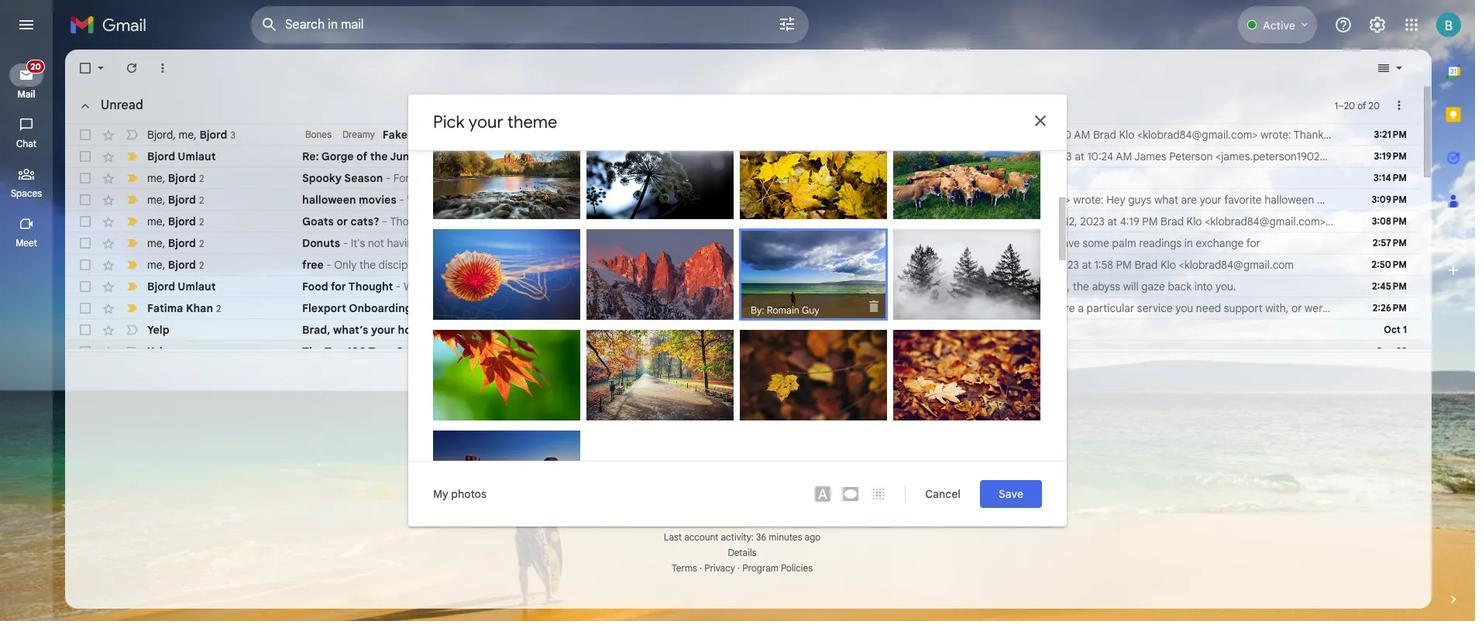 Task type: describe. For each thing, give the bounding box(es) containing it.
1 no from the left
[[481, 193, 494, 207]]

pick your theme alert dialog
[[408, 95, 1067, 527]]

by: grzegorz głowaty down selected
[[749, 418, 846, 431]]

, for goats or cats?
[[162, 214, 165, 228]]

guys
[[1128, 193, 1152, 207]]

2 gaze from the left
[[1141, 280, 1165, 294]]

advanced search options image
[[772, 9, 803, 40]]

the left the 'tip.'
[[1348, 128, 1364, 142]]

is right life
[[525, 128, 533, 142]]

0 horizontal spatial abyss,
[[543, 150, 575, 163]]

your left favorite
[[1200, 193, 1222, 207]]

in right end
[[616, 150, 624, 163]]

2 halloween from the left
[[1264, 193, 1314, 207]]

on right nietzsche
[[1003, 215, 1017, 229]]

into left an
[[1003, 280, 1021, 294]]

by: terry yarbrough option
[[893, 129, 1040, 231]]

7 row from the top
[[65, 254, 1419, 276]]

the left abyss
[[1073, 280, 1089, 294]]

cancel button
[[912, 480, 974, 508]]

terms
[[672, 562, 697, 574]]

what down "how"
[[557, 236, 581, 250]]

1 horizontal spatial he
[[774, 128, 786, 142]]

0 vertical spatial am
[[1074, 128, 1090, 142]]

- right 🌮 icon at the bottom of page
[[492, 345, 497, 359]]

1 dark from the left
[[519, 150, 541, 163]]

of up season
[[356, 150, 367, 163]]

to right the slave
[[729, 258, 739, 272]]

your up by: zermatt2
[[599, 301, 621, 315]]

1 not important switch from the top
[[124, 127, 139, 143]]

klo up exchange
[[1187, 215, 1202, 229]]

4:19
[[1120, 215, 1139, 229]]

by: grzegorz głowaty down no at the left of the page
[[596, 418, 692, 431]]

2023 up the slave
[[722, 236, 746, 250]]

my photos
[[433, 487, 487, 501]]

brad,
[[302, 323, 330, 337]]

klo down heat
[[833, 236, 849, 250]]

<james.peterson1902@gmail.com>
[[1216, 150, 1386, 163]]

- left we
[[428, 150, 433, 163]]

what down who
[[422, 236, 446, 250]]

1 vertical spatial back
[[1168, 280, 1192, 294]]

want,
[[470, 236, 496, 250]]

into left it.
[[821, 128, 840, 142]]

umlaut for food for thought - whoever fights monsters should see to it that in the process he does not become a monster. and if you gaze long enough into an abyss, the abyss will gaze back into you.
[[178, 280, 216, 294]]

2 horizontal spatial next
[[657, 345, 678, 359]]

a down free - only the disciplined ones in life are free. if you are undisciplined, you are a slave to your moods and your passions. eliud kipchoge on wed, sep 13, 2023 at 1:58 pm brad klo <klobrad84@gmail.com
[[806, 280, 812, 294]]

2023 up goats or cats? - those who cannot understand how to put their thoughts on ice should not enter into the heat of debate. friedrich nietzsche on tue, sep 12, 2023 at 4:19 pm brad klo <klobrad84@gmail.com> wrote: i
[[823, 193, 847, 207]]

2 aug from the left
[[1424, 128, 1443, 142]]

plumber,
[[632, 323, 674, 337]]

and right moods
[[803, 258, 821, 272]]

thought
[[348, 280, 393, 294]]

become
[[764, 280, 804, 294]]

1 vertical spatial am
[[1116, 150, 1132, 163]]

7 ͏͏ from the left
[[1028, 345, 1030, 359]]

how
[[543, 215, 563, 229]]

whoever
[[404, 280, 447, 294]]

0 horizontal spatial i
[[796, 301, 799, 315]]

disciplined
[[379, 258, 431, 272]]

cannot
[[446, 215, 481, 229]]

- check out the list and find your next tortilla-filled dream in rancho cucamonga ͏ ͏ ͏ ͏ ͏ ͏͏ ͏ ͏ ͏ ͏ ͏͏ ͏ ͏ ͏ ͏ ͏ ͏ ͏ ͏ ͏ ͏͏ ͏ ͏ ͏ ͏ ͏͏ ͏ ͏ ͏ ͏ ͏ ͏ ͏ ͏ ͏ ͏͏ ͏ ͏ ͏ ͏ ͏͏ ͏ ͏ ͏ ͏ ͏ ͏ ͏ ͏ ͏ ͏͏ ͏ ͏ ͏ ͏ ͏͏ ͏
[[489, 345, 1047, 359]]

, for donuts
[[162, 236, 165, 250]]

8 ͏͏ from the left
[[1041, 345, 1044, 359]]

bjord umlaut for food for thought
[[147, 280, 216, 294]]

important mainly because it was sent directly to you. switch for donuts - it's not having what you want, it's wanting what you've got. on wed, sep 13, 2023 at 12:36 pm brad klo <klobrad84@gmail.com> wrote: hey can i have some palm readings in exchange for
[[124, 236, 139, 251]]

mike
[[919, 318, 939, 330]]

1 we from the left
[[577, 150, 591, 163]]

the left heat
[[808, 215, 824, 229]]

reflect
[[617, 128, 649, 142]]

and down seller
[[677, 323, 696, 337]]

1 were from the left
[[955, 301, 979, 315]]

2 just from the left
[[1352, 301, 1370, 315]]

what up call
[[747, 128, 771, 142]]

- for us to come? scott stapp is that you? on tue, sep 12, 2023 at 1:38 pm brad klo <klobrad84@gmail.com> wrote: are you ready??
[[383, 171, 1031, 185]]

0 vertical spatial 12,
[[656, 171, 668, 185]]

2023 up some
[[1080, 215, 1105, 229]]

3 row from the top
[[65, 167, 1419, 189]]

filled
[[717, 345, 741, 359]]

of left 15
[[714, 459, 725, 473]]

2 inside fatima khan 2
[[216, 303, 221, 314]]

fatima khan 2
[[147, 301, 221, 315]]

0 horizontal spatial next
[[439, 323, 462, 337]]

- left for
[[386, 171, 391, 185]]

by: zermatt2 option
[[586, 229, 734, 332]]

jungle
[[390, 150, 425, 163]]

spaces
[[11, 187, 42, 199]]

at left 2:50
[[850, 193, 860, 207]]

in left life
[[461, 258, 469, 272]]

and right mirror
[[577, 128, 596, 142]]

brad down luminous
[[751, 171, 774, 185]]

tue, up enter
[[762, 193, 783, 207]]

on right doyle
[[745, 193, 760, 207]]

bullock
[[636, 217, 668, 229]]

2 for donuts
[[199, 237, 204, 249]]

in right dream in the bottom of the page
[[778, 345, 787, 359]]

yarbrough
[[943, 217, 989, 229]]

for right thanks
[[1331, 128, 1345, 142]]

dreamy
[[342, 129, 375, 140]]

3:21 pm
[[1374, 129, 1407, 140]]

fights
[[450, 280, 478, 294]]

mail, 20 unread messages image
[[25, 64, 43, 78]]

brad up friedrich
[[906, 193, 929, 207]]

at left 12:36
[[749, 236, 759, 250]]

0 vertical spatial romain
[[458, 217, 491, 229]]

ice
[[686, 215, 700, 229]]

2 row from the top
[[65, 146, 1419, 167]]

the left the list
[[553, 345, 569, 359]]

on right the 'tip.'
[[1385, 128, 1400, 142]]

0.13 gb of 15 gb used
[[675, 459, 782, 473]]

peterson
[[1169, 150, 1213, 163]]

pm right 1:58
[[1116, 258, 1132, 272]]

flexport onboarding call - hey, you recently signed up for your flexport seller portal account, and i just wanted to clarify what you were looking for. is there a particular service you need support with, or were you just
[[302, 301, 1370, 315]]

0 horizontal spatial 1
[[1335, 100, 1338, 111]]

- right call
[[437, 301, 442, 315]]

having
[[387, 236, 419, 250]]

1 flexport from the left
[[302, 301, 346, 315]]

sep up an
[[1017, 258, 1036, 272]]

conversations
[[687, 390, 765, 405]]

1 aug from the left
[[968, 128, 987, 142]]

at left 1:58
[[1082, 258, 1092, 272]]

scott
[[475, 171, 501, 185]]

0 vertical spatial will
[[598, 128, 614, 142]]

2 were from the left
[[1305, 301, 1329, 315]]

no conversations selected
[[668, 390, 817, 405]]

wrote: up <james.peterson1902@gmail.com>
[[1261, 128, 1291, 142]]

10 row from the top
[[65, 319, 1419, 341]]

and up '- for us to come? scott stapp is that you? on tue, sep 12, 2023 at 1:38 pm brad klo <klobrad84@gmail.com> wrote: are you ready??'
[[695, 150, 713, 163]]

1 gaze from the left
[[912, 280, 936, 294]]

on right you?
[[594, 171, 609, 185]]

fake dinosaur bones - life is a mirror and will reflect back to the thinker what he thinks into it. ernest holmes on tue, aug 29, 2023 at 11:40 am brad klo <klobrad84@gmail.com> wrote: thanks for the tip. on sat, aug
[[383, 128, 1443, 142]]

for up <klobrad84@gmail.com
[[1246, 236, 1260, 250]]

with
[[726, 323, 747, 337]]

free.
[[508, 258, 531, 272]]

me for donuts - it's not having what you want, it's wanting what you've got. on wed, sep 13, 2023 at 12:36 pm brad klo <klobrad84@gmail.com> wrote: hey can i have some palm readings in exchange for
[[147, 236, 162, 250]]

a right from
[[510, 150, 516, 163]]

1 horizontal spatial should
[[703, 215, 736, 229]]

1 vertical spatial hey
[[1008, 236, 1027, 250]]

important according to google magic. switch for flexport onboarding call
[[124, 301, 139, 316]]

0 horizontal spatial should
[[529, 280, 562, 294]]

to left thinker on the top
[[678, 128, 688, 142]]

2:45 pm
[[1372, 280, 1407, 292]]

2 vertical spatial guy
[[493, 418, 511, 431]]

are down peterson
[[1181, 193, 1197, 207]]

nietzsche
[[952, 215, 1000, 229]]

klo up james on the top
[[1119, 128, 1134, 142]]

you.
[[1216, 280, 1236, 294]]

wrote: down nietzsche
[[975, 236, 1005, 250]]

re:
[[302, 150, 319, 163]]

1 vertical spatial or
[[1291, 301, 1302, 315]]

re: gorge of the jungle - we come from a dark abyss, we end in a dark abyss, and we call the luminous interval life. nikos kazantzakis on mon, sep 11, 2023 at 10:24 am james peterson <james.peterson1902@gmail.com> wrote:
[[302, 150, 1419, 163]]

at left the 11:40
[[1035, 128, 1044, 142]]

navigation containing mail
[[0, 50, 54, 621]]

khan
[[186, 301, 213, 315]]

a left particular
[[1078, 301, 1084, 315]]

find
[[610, 345, 629, 359]]

🎃 image
[[1031, 173, 1044, 186]]

toggle split pane mode image
[[1376, 60, 1391, 76]]

your up the food for thought - whoever fights monsters should see to it that in the process he does not become a monster. and if you gaze long enough into an abyss, the abyss will gaze back into you.
[[742, 258, 764, 272]]

<klobrad84@gmail.com> down re: gorge of the jungle - we come from a dark abyss, we end in a dark abyss, and we call the luminous interval life. nikos kazantzakis on mon, sep 11, 2023 at 10:24 am james peterson <james.peterson1902@gmail.com> wrote:
[[795, 171, 916, 185]]

long
[[939, 280, 960, 294]]

<klobrad84@gmail.com> up peterson
[[1137, 128, 1258, 142]]

program
[[742, 562, 778, 574]]

wanted
[[822, 301, 858, 315]]

on left mon,
[[968, 150, 982, 163]]

the up thought
[[359, 258, 376, 272]]

painter,
[[592, 323, 629, 337]]

goats or cats? - those who cannot understand how to put their thoughts on ice should not enter into the heat of debate. friedrich nietzsche on tue, sep 12, 2023 at 4:19 pm brad klo <klobrad84@gmail.com> wrote: i
[[302, 215, 1364, 229]]

2 for free
[[199, 259, 204, 271]]

- right cats?
[[382, 215, 387, 229]]

12:36
[[761, 236, 786, 250]]

0 horizontal spatial bones
[[305, 129, 332, 140]]

fake
[[383, 128, 407, 142]]

exchange
[[1196, 236, 1244, 250]]

on up kazantzakis
[[928, 128, 942, 142]]

process
[[660, 280, 700, 294]]

your up taco
[[371, 323, 395, 337]]

0 horizontal spatial or
[[337, 215, 348, 229]]

0 horizontal spatial 13,
[[706, 236, 719, 250]]

pick
[[433, 112, 465, 132]]

the right call
[[752, 150, 769, 163]]

0 horizontal spatial wed,
[[657, 236, 682, 250]]

by: inside option
[[596, 217, 609, 229]]

6 ͏͏ from the left
[[1000, 345, 1003, 359]]

2023 right 29,
[[1007, 128, 1032, 142]]

by: greg bullock option
[[586, 129, 734, 231]]

1 horizontal spatial 13,
[[1039, 258, 1052, 272]]

2 for halloween
[[199, 194, 204, 206]]

bjord umlaut for re: gorge of the jungle
[[147, 150, 216, 163]]

support
[[1224, 301, 1262, 315]]

sep up can
[[1043, 215, 1062, 229]]

2023 right 11,
[[1047, 150, 1072, 163]]

pick your theme
[[433, 112, 557, 132]]

row containing bjord
[[65, 124, 1443, 146]]

enough
[[963, 280, 1000, 294]]

important mainly because it was sent directly to you. switch for free - only the disciplined ones in life are free. if you are undisciplined, you are a slave to your moods and your passions. eliud kipchoge on wed, sep 13, 2023 at 1:58 pm brad klo <klobrad84@gmail.com
[[124, 257, 139, 273]]

important mainly because it was sent directly to you. switch for re: gorge of the jungle - we come from a dark abyss, we end in a dark abyss, and we call the luminous interval life. nikos kazantzakis on mon, sep 11, 2023 at 10:24 am james peterson <james.peterson1902@gmail.com> wrote:
[[124, 149, 139, 164]]

sep left 11,
[[1012, 150, 1031, 163]]

nikos
[[878, 150, 905, 163]]

1:58
[[1094, 258, 1113, 272]]

animals
[[442, 318, 477, 330]]

0 horizontal spatial there
[[442, 193, 468, 207]]

3:09 pm
[[1372, 194, 1407, 205]]

8 row from the top
[[65, 276, 1419, 297]]

us
[[412, 171, 424, 185]]

animals option
[[433, 229, 580, 332]]

2 vertical spatial 12,
[[1065, 215, 1077, 229]]

for down only
[[331, 280, 346, 294]]

free - only the disciplined ones in life are free. if you are undisciplined, you are a slave to your moods and your passions. eliud kipchoge on wed, sep 13, 2023 at 1:58 pm brad klo <klobrad84@gmail.com
[[302, 258, 1294, 272]]

palm
[[1112, 236, 1136, 250]]

and down become
[[775, 301, 793, 315]]

1 vertical spatial i
[[1051, 236, 1054, 250]]

brad up readings
[[1161, 215, 1184, 229]]

hey,
[[445, 301, 466, 315]]

5 row from the top
[[65, 211, 1419, 232]]

klo up by: terry yarbrough
[[932, 193, 947, 207]]

Search in mail search field
[[251, 6, 809, 43]]

1 ͏͏ from the left
[[903, 345, 905, 359]]

me for halloween movies - where there is no imagination there is no horror. arthur conan doyle on tue, sep 12, 2023 at 2:50 pm brad klo <klobrad84@gmail.com> wrote: hey guys what are your favorite halloween movies?
[[147, 193, 162, 206]]

ready??
[[991, 171, 1031, 185]]

2023 down have on the right top of the page
[[1055, 258, 1079, 272]]

2 horizontal spatial abyss,
[[1039, 280, 1070, 294]]

grzegorz up donuts - it's not having what you want, it's wanting what you've got. on wed, sep 13, 2023 at 12:36 pm brad klo <klobrad84@gmail.com> wrote: hey can i have some palm readings in exchange for
[[765, 217, 806, 229]]

important according to google magic. switch for food for thought
[[124, 279, 139, 294]]

- left it's
[[343, 236, 348, 250]]

by: mike cleron
[[903, 318, 971, 330]]

the left thinker on the top
[[691, 128, 707, 142]]

your inside alert dialog
[[469, 112, 503, 132]]

1 20 from the left
[[1344, 100, 1355, 111]]

are down kazantzakis
[[952, 171, 968, 185]]

the up season
[[370, 150, 388, 163]]

what up the 'mike'
[[907, 301, 931, 315]]

who
[[423, 215, 444, 229]]

friedrich
[[905, 215, 949, 229]]

1 me , bjord 2 from the top
[[147, 171, 204, 185]]

privacy link
[[704, 562, 735, 574]]

mirror
[[544, 128, 574, 142]]

2 horizontal spatial i
[[1361, 215, 1364, 229]]

looking
[[981, 301, 1017, 315]]

call
[[733, 150, 750, 163]]

<klobrad84@gmail.com> down favorite
[[1205, 215, 1325, 229]]

1 vertical spatial guy
[[802, 304, 820, 317]]

interval
[[818, 150, 854, 163]]

1 horizontal spatial next
[[568, 323, 589, 337]]

of right heat
[[852, 215, 862, 229]]

policies
[[781, 562, 813, 574]]

0 horizontal spatial he
[[702, 280, 715, 294]]

details link
[[728, 547, 756, 559]]

last account activity: 36 minutes ago details terms · privacy · program policies
[[664, 531, 821, 574]]

cancel
[[925, 487, 960, 501]]



Task type: locate. For each thing, give the bounding box(es) containing it.
are left "here"
[[430, 345, 447, 359]]

not important switch for brad, what's your home's next project?
[[124, 322, 139, 338]]

0 horizontal spatial 20
[[1344, 100, 1355, 111]]

spooky season
[[302, 171, 383, 185]]

not up account,
[[745, 280, 761, 294]]

2 no from the left
[[596, 193, 609, 207]]

0 vertical spatial hey
[[1106, 193, 1125, 207]]

sep left 29
[[1376, 346, 1394, 357]]

meet heading
[[0, 237, 53, 249]]

0 horizontal spatial will
[[598, 128, 614, 142]]

the top 100 taco spots are here
[[302, 345, 476, 359]]

2 flexport from the left
[[624, 301, 665, 315]]

follow link to manage storage image
[[788, 458, 804, 473]]

6 row from the top
[[65, 232, 1419, 254]]

1 · from the left
[[700, 562, 702, 574]]

1 horizontal spatial that
[[607, 280, 627, 294]]

what right the guys
[[1154, 193, 1178, 207]]

<klobrad84@gmail.com> up eliud
[[852, 236, 972, 250]]

me , bjord 2 for donuts
[[147, 236, 204, 250]]

at left 10:24
[[1075, 150, 1084, 163]]

1 horizontal spatial there
[[557, 193, 583, 207]]

halloween down spooky
[[302, 193, 356, 207]]

me for free - only the disciplined ones in life are free. if you are undisciplined, you are a slave to your moods and your passions. eliud kipchoge on wed, sep 13, 2023 at 1:58 pm brad klo <klobrad84@gmail.com
[[147, 258, 162, 272]]

me , bjord 2 for goats
[[147, 214, 204, 228]]

1 horizontal spatial were
[[1305, 301, 1329, 315]]

1 vertical spatial not important switch
[[124, 322, 139, 338]]

0 vertical spatial 13,
[[706, 236, 719, 250]]

the
[[302, 345, 322, 359]]

<klobrad84@gmail.com> down ready??
[[950, 193, 1070, 207]]

aug left 29,
[[968, 128, 987, 142]]

1 horizontal spatial no
[[596, 193, 609, 207]]

sep down ice
[[684, 236, 703, 250]]

5 important mainly because it was sent directly to you. switch from the top
[[124, 236, 139, 251]]

where
[[407, 193, 439, 207]]

0 horizontal spatial were
[[955, 301, 979, 315]]

were up cleron
[[955, 301, 979, 315]]

1 vertical spatial bjord umlaut
[[147, 280, 216, 294]]

0 vertical spatial 1
[[1335, 100, 1338, 111]]

a down reflect
[[627, 150, 633, 163]]

sep
[[1012, 150, 1031, 163], [634, 171, 653, 185], [785, 193, 804, 207], [1043, 215, 1062, 229], [684, 236, 703, 250], [1017, 258, 1036, 272], [1376, 346, 1394, 357]]

0 horizontal spatial we
[[577, 150, 591, 163]]

hey left can
[[1008, 236, 1027, 250]]

terms link
[[672, 562, 697, 574]]

1 horizontal spatial wed,
[[990, 258, 1015, 272]]

no up their
[[596, 193, 609, 207]]

he left thinks at the right top of page
[[774, 128, 786, 142]]

klo
[[1119, 128, 1134, 142], [777, 171, 792, 185], [932, 193, 947, 207], [1187, 215, 1202, 229], [833, 236, 849, 250], [1161, 258, 1176, 272]]

by: zermatt2
[[596, 318, 652, 330]]

0 vertical spatial not
[[739, 215, 755, 229]]

1 vertical spatial 12,
[[807, 193, 820, 207]]

me
[[179, 127, 194, 141], [147, 171, 162, 185], [147, 193, 162, 206], [147, 214, 162, 228], [147, 236, 162, 250], [147, 258, 162, 272]]

, for spooky season
[[162, 171, 165, 185]]

4 row from the top
[[65, 189, 1419, 211]]

2 important mainly because it was sent directly to you. switch from the top
[[124, 170, 139, 186]]

<klobrad84@gmail.com>
[[1137, 128, 1258, 142], [795, 171, 916, 185], [950, 193, 1070, 207], [1205, 215, 1325, 229], [852, 236, 972, 250]]

bjord , me , bjord 3
[[147, 127, 235, 141]]

recently
[[489, 301, 529, 315]]

3 ͏͏ from the left
[[944, 345, 947, 359]]

4 ͏͏ from the left
[[958, 345, 961, 359]]

or left cats?
[[337, 215, 348, 229]]

1 vertical spatial not
[[368, 236, 384, 250]]

to left it
[[585, 280, 595, 294]]

1 vertical spatial 1
[[1403, 324, 1407, 335]]

by: grzegorz głowaty up cancel on the right of page
[[903, 418, 999, 431]]

row containing fatima khan
[[65, 297, 1419, 319]]

2 vertical spatial i
[[796, 301, 799, 315]]

0 horizontal spatial flexport
[[302, 301, 346, 315]]

by: romain guy option
[[433, 129, 580, 231], [740, 229, 887, 320], [433, 330, 580, 432]]

it's
[[499, 236, 513, 250]]

2 20 from the left
[[1369, 100, 1380, 111]]

1 horizontal spatial gb
[[740, 459, 755, 473]]

by: grzegorz głowaty up donuts - it's not having what you want, it's wanting what you've got. on wed, sep 13, 2023 at 12:36 pm brad klo <klobrad84@gmail.com> wrote: hey can i have some palm readings in exchange for
[[749, 217, 846, 229]]

1 vertical spatial wed,
[[990, 258, 1015, 272]]

1 horizontal spatial back
[[1168, 280, 1192, 294]]

romain down become
[[767, 304, 799, 317]]

1 bjord umlaut from the top
[[147, 150, 216, 163]]

navigation
[[0, 50, 54, 621]]

sep down luminous
[[785, 193, 804, 207]]

0 vertical spatial umlaut
[[178, 150, 216, 163]]

i right can
[[1051, 236, 1054, 250]]

unread
[[101, 98, 143, 113]]

0 horizontal spatial 12,
[[656, 171, 668, 185]]

5 me , bjord 2 from the top
[[147, 258, 204, 272]]

pm right 1:38
[[732, 171, 748, 185]]

tab list
[[1432, 50, 1475, 566]]

i
[[1361, 215, 1364, 229], [1051, 236, 1054, 250], [796, 301, 799, 315]]

cucamonga
[[829, 345, 889, 359]]

your up monster.
[[824, 258, 846, 272]]

privacy
[[704, 562, 735, 574]]

your
[[469, 112, 503, 132], [1200, 193, 1222, 207], [742, 258, 764, 272], [824, 258, 846, 272], [599, 301, 621, 315], [371, 323, 395, 337], [543, 323, 565, 337], [632, 345, 654, 359]]

more
[[698, 323, 724, 337]]

row up account,
[[65, 276, 1419, 297]]

those
[[390, 215, 420, 229]]

1 horizontal spatial 1
[[1403, 324, 1407, 335]]

–
[[1338, 100, 1344, 111]]

here
[[449, 345, 473, 359]]

wrote: down kazantzakis
[[919, 171, 949, 185]]

2023 up conan
[[671, 171, 696, 185]]

2 horizontal spatial there
[[1049, 301, 1075, 315]]

bones up come
[[461, 128, 493, 142]]

3 important mainly because it was sent directly to you. switch from the top
[[124, 192, 139, 208]]

2 vertical spatial not
[[745, 280, 761, 294]]

row down thinker on the top
[[65, 146, 1419, 167]]

2 · from the left
[[738, 562, 740, 574]]

guy left wanted
[[802, 304, 820, 317]]

0 horizontal spatial am
[[1074, 128, 1090, 142]]

important mainly because it was sent directly to you. switch
[[124, 149, 139, 164], [124, 170, 139, 186], [124, 192, 139, 208], [124, 214, 139, 229], [124, 236, 139, 251], [124, 257, 139, 273]]

1 vertical spatial should
[[529, 280, 562, 294]]

,
[[173, 127, 176, 141], [194, 127, 197, 141], [162, 171, 165, 185], [162, 193, 165, 206], [162, 214, 165, 228], [162, 236, 165, 250], [162, 258, 165, 272]]

in down undisciplined,
[[630, 280, 639, 294]]

0 horizontal spatial ·
[[700, 562, 702, 574]]

come?
[[439, 171, 472, 185]]

0 vertical spatial guy
[[493, 217, 511, 229]]

are right life
[[490, 258, 506, 272]]

0 vertical spatial important according to google magic. switch
[[124, 279, 139, 294]]

11 row from the top
[[65, 341, 1419, 363]]

, for free
[[162, 258, 165, 272]]

at left 1:38
[[699, 171, 708, 185]]

important mainly because it was sent directly to you. switch for halloween movies - where there is no imagination there is no horror. arthur conan doyle on tue, sep 12, 2023 at 2:50 pm brad klo <klobrad84@gmail.com> wrote: hey guys what are your favorite halloween movies?
[[124, 192, 139, 208]]

0 vertical spatial wed,
[[657, 236, 682, 250]]

1 vertical spatial umlaut
[[178, 280, 216, 294]]

3 not important switch from the top
[[124, 344, 139, 359]]

are
[[952, 171, 968, 185], [1181, 193, 1197, 207], [490, 258, 506, 272], [564, 258, 580, 272], [674, 258, 690, 272], [430, 345, 447, 359]]

umlaut down bjord , me , bjord 3
[[178, 150, 216, 163]]

my photos button
[[421, 480, 499, 508]]

1 horizontal spatial just
[[1352, 301, 1370, 315]]

home's
[[398, 323, 436, 337]]

2:26 pm
[[1372, 302, 1407, 314]]

0 horizontal spatial hey
[[1008, 236, 1027, 250]]

0 vertical spatial should
[[703, 215, 736, 229]]

we
[[436, 150, 451, 163]]

come
[[454, 150, 481, 163]]

2 me , bjord 2 from the top
[[147, 193, 204, 206]]

1 inside row
[[1403, 324, 1407, 335]]

2 ͏͏ from the left
[[916, 345, 919, 359]]

0 vertical spatial by: romain guy
[[442, 217, 511, 229]]

1 vertical spatial by: romain guy
[[751, 304, 820, 317]]

am
[[1074, 128, 1090, 142], [1116, 150, 1132, 163]]

selected
[[768, 390, 817, 405]]

thinks
[[789, 128, 818, 142]]

2 bjord umlaut from the top
[[147, 280, 216, 294]]

no down scott
[[481, 193, 494, 207]]

0 vertical spatial bjord umlaut
[[147, 150, 216, 163]]

0 vertical spatial that
[[545, 171, 565, 185]]

1 horizontal spatial we
[[716, 150, 730, 163]]

13, down can
[[1039, 258, 1052, 272]]

1 horizontal spatial aug
[[1424, 128, 1443, 142]]

1 vertical spatial will
[[1123, 280, 1139, 294]]

important according to google magic. switch
[[124, 279, 139, 294], [124, 301, 139, 316]]

not
[[739, 215, 755, 229], [368, 236, 384, 250], [745, 280, 761, 294]]

last
[[664, 531, 682, 543]]

should up signed on the left of page
[[529, 280, 562, 294]]

to right us
[[426, 171, 436, 185]]

me for goats or cats? - those who cannot understand how to put their thoughts on ice should not enter into the heat of debate. friedrich nietzsche on tue, sep 12, 2023 at 4:19 pm brad klo <klobrad84@gmail.com> wrote: i
[[147, 214, 162, 228]]

is
[[525, 128, 533, 142], [535, 171, 543, 185], [471, 193, 479, 207], [585, 193, 593, 207]]

5 ͏͏ from the left
[[986, 345, 989, 359]]

important mainly because it was sent directly to you. switch for goats or cats? - those who cannot understand how to put their thoughts on ice should not enter into the heat of debate. friedrich nietzsche on tue, sep 12, 2023 at 4:19 pm brad klo <klobrad84@gmail.com> wrote: i
[[124, 214, 139, 229]]

1 – 20 of 20
[[1335, 100, 1380, 111]]

see
[[565, 280, 583, 294]]

2 vertical spatial not important switch
[[124, 344, 139, 359]]

on
[[671, 215, 683, 229]]

1 important mainly because it was sent directly to you. switch from the top
[[124, 149, 139, 164]]

grzegorz down selected
[[765, 418, 806, 431]]

1 horizontal spatial abyss,
[[661, 150, 692, 163]]

0 vertical spatial or
[[337, 215, 348, 229]]

up
[[567, 301, 580, 315]]

project?
[[465, 323, 509, 337]]

no
[[481, 193, 494, 207], [596, 193, 609, 207]]

, for halloween movies
[[162, 193, 165, 206]]

dark down reflect
[[636, 150, 658, 163]]

is
[[1038, 301, 1046, 315]]

my
[[433, 487, 448, 501]]

on
[[928, 128, 942, 142], [1385, 128, 1400, 142], [968, 150, 982, 163], [594, 171, 609, 185], [745, 193, 760, 207], [1003, 215, 1017, 229], [640, 236, 655, 250], [973, 258, 988, 272]]

not left enter
[[739, 215, 755, 229]]

2 for goats
[[199, 216, 204, 227]]

yelp for the top 100 taco spots are here
[[147, 345, 169, 359]]

ernest
[[854, 128, 886, 142]]

2 yelp from the top
[[147, 345, 169, 359]]

top
[[325, 345, 344, 359]]

that
[[545, 171, 565, 185], [607, 280, 627, 294]]

row down 1:38
[[65, 189, 1419, 211]]

1 row from the top
[[65, 124, 1443, 146]]

tue, up kazantzakis
[[945, 128, 965, 142]]

·
[[700, 562, 702, 574], [738, 562, 740, 574]]

yelp for brad, what's your home's next project?
[[147, 323, 169, 337]]

by: romain guy down become
[[751, 304, 820, 317]]

2:50
[[862, 193, 884, 207]]

row up with
[[65, 297, 1419, 319]]

oct 1
[[1384, 324, 1407, 335]]

row
[[65, 124, 1443, 146], [65, 146, 1419, 167], [65, 167, 1419, 189], [65, 189, 1419, 211], [65, 211, 1419, 232], [65, 232, 1419, 254], [65, 254, 1419, 276], [65, 276, 1419, 297], [65, 297, 1419, 319], [65, 319, 1419, 341], [65, 341, 1419, 363]]

abyss,
[[543, 150, 575, 163], [661, 150, 692, 163], [1039, 280, 1070, 294]]

search in mail image
[[256, 11, 284, 39]]

chat
[[16, 138, 36, 150]]

in
[[616, 150, 624, 163], [1184, 236, 1193, 250], [461, 258, 469, 272], [630, 280, 639, 294], [778, 345, 787, 359]]

2 umlaut from the top
[[178, 280, 216, 294]]

are up process
[[674, 258, 690, 272]]

main content containing unread
[[65, 50, 1443, 621]]

mail heading
[[0, 88, 53, 101]]

account
[[684, 531, 718, 543]]

1 vertical spatial romain
[[767, 304, 799, 317]]

we left end
[[577, 150, 591, 163]]

understand
[[483, 215, 540, 229]]

i left 3:08 pm
[[1361, 215, 1364, 229]]

not right it's
[[368, 236, 384, 250]]

by: grzegorz głowaty option
[[740, 129, 887, 231], [586, 330, 734, 432], [740, 330, 887, 432], [893, 330, 1040, 432]]

me , bjord 2 for free
[[147, 258, 204, 272]]

by: greg bullock
[[596, 217, 668, 229]]

0 horizontal spatial gaze
[[912, 280, 936, 294]]

- left where
[[399, 193, 404, 207]]

you
[[971, 171, 988, 185], [449, 236, 467, 250], [543, 258, 561, 272], [653, 258, 671, 272], [892, 280, 910, 294], [934, 301, 952, 315], [1175, 301, 1193, 315], [1331, 301, 1349, 315]]

into right enter
[[786, 215, 805, 229]]

for.
[[1019, 301, 1035, 315]]

1 horizontal spatial ·
[[738, 562, 740, 574]]

🌮 image
[[476, 346, 489, 359]]

sat,
[[1402, 128, 1421, 142]]

3 me , bjord 2 from the top
[[147, 214, 204, 228]]

2 horizontal spatial 12,
[[1065, 215, 1077, 229]]

imagination
[[497, 193, 554, 207]]

were
[[955, 301, 979, 315], [1305, 301, 1329, 315]]

there down come? at the top left of the page
[[442, 193, 468, 207]]

0 horizontal spatial that
[[545, 171, 565, 185]]

and right the list
[[589, 345, 607, 359]]

1 horizontal spatial dark
[[636, 150, 658, 163]]

on right got.
[[640, 236, 655, 250]]

1 horizontal spatial gaze
[[1141, 280, 1165, 294]]

2 dark from the left
[[636, 150, 658, 163]]

1 umlaut from the top
[[178, 150, 216, 163]]

unread tab panel
[[65, 87, 1443, 558]]

me , bjord 2 for halloween
[[147, 193, 204, 206]]

onboarding
[[349, 301, 412, 315]]

1 vertical spatial important according to google magic. switch
[[124, 301, 139, 316]]

am right 10:24
[[1116, 150, 1132, 163]]

3:14 pm
[[1373, 172, 1407, 184]]

into up need
[[1194, 280, 1213, 294]]

dark
[[519, 150, 541, 163], [636, 150, 658, 163]]

chat heading
[[0, 138, 53, 150]]

there down you?
[[557, 193, 583, 207]]

into
[[821, 128, 840, 142], [786, 215, 805, 229], [1003, 280, 1021, 294], [1194, 280, 1213, 294]]

have
[[1056, 236, 1080, 250]]

it's
[[351, 236, 365, 250]]

2 vertical spatial by: romain guy
[[442, 418, 511, 431]]

gb right 0.13
[[697, 459, 712, 473]]

it.
[[842, 128, 851, 142]]

6 important mainly because it was sent directly to you. switch from the top
[[124, 257, 139, 273]]

0 vertical spatial yelp
[[147, 323, 169, 337]]

1 horizontal spatial will
[[1123, 280, 1139, 294]]

tue, up the horror.
[[611, 171, 631, 185]]

1 vertical spatial that
[[607, 280, 627, 294]]

an
[[1024, 280, 1036, 294]]

not important switch
[[124, 127, 139, 143], [124, 322, 139, 338], [124, 344, 139, 359]]

0 horizontal spatial just
[[802, 301, 819, 315]]

2 gb from the left
[[740, 459, 755, 473]]

1 gb from the left
[[697, 459, 712, 473]]

0 vertical spatial not important switch
[[124, 127, 139, 143]]

main content
[[65, 50, 1443, 621]]

· right the terms
[[700, 562, 702, 574]]

food for thought - whoever fights monsters should see to it that in the process he does not become a monster. and if you gaze long enough into an abyss, the abyss will gaze back into you.
[[302, 280, 1236, 294]]

1 halloween from the left
[[302, 193, 356, 207]]

is up put on the top left of the page
[[585, 193, 593, 207]]

wrote: up some
[[1073, 193, 1104, 207]]

- left life
[[496, 128, 501, 142]]

are up the see
[[564, 258, 580, 272]]

bjord umlaut down bjord , me , bjord 3
[[147, 150, 216, 163]]

horror.
[[611, 193, 644, 207]]

wrote: down sat,
[[1388, 150, 1419, 163]]

refresh image
[[124, 60, 139, 76]]

0 horizontal spatial no
[[481, 193, 494, 207]]

głowaty
[[808, 217, 846, 229], [655, 418, 692, 431], [808, 418, 846, 431], [961, 418, 999, 431]]

grzegorz up cancel on the right of page
[[918, 418, 959, 431]]

1 important according to google magic. switch from the top
[[124, 279, 139, 294]]

heat
[[827, 215, 849, 229]]

settings image
[[1368, 15, 1387, 34]]

0 vertical spatial i
[[1361, 215, 1364, 229]]

flexport
[[302, 301, 346, 315], [624, 301, 665, 315]]

0 vertical spatial he
[[774, 128, 786, 142]]

0 horizontal spatial gb
[[697, 459, 712, 473]]

1 horizontal spatial bones
[[461, 128, 493, 142]]

9 row from the top
[[65, 297, 1419, 319]]

your left life
[[469, 112, 503, 132]]

0 horizontal spatial aug
[[968, 128, 987, 142]]

monsters
[[481, 280, 526, 294]]

by: mike cleron option
[[893, 229, 1040, 332]]

tip.
[[1367, 128, 1383, 142]]

spaces heading
[[0, 187, 53, 200]]

arthur
[[646, 193, 678, 207]]

2 important according to google magic. switch from the top
[[124, 301, 139, 316]]

not important switch for the top 100 taco spots are here
[[124, 344, 139, 359]]

umlaut for re: gorge of the jungle - we come from a dark abyss, we end in a dark abyss, and we call the luminous interval life. nikos kazantzakis on mon, sep 11, 2023 at 10:24 am james peterson <james.peterson1902@gmail.com> wrote:
[[178, 150, 216, 163]]

pick your theme heading
[[433, 112, 557, 132]]

1 horizontal spatial hey
[[1106, 193, 1125, 207]]

1 yelp from the top
[[147, 323, 169, 337]]

brad down goats or cats? - those who cannot understand how to put their thoughts on ice should not enter into the heat of debate. friedrich nietzsche on tue, sep 12, 2023 at 4:19 pm brad klo <klobrad84@gmail.com> wrote: i
[[807, 236, 831, 250]]

4 important mainly because it was sent directly to you. switch from the top
[[124, 214, 139, 229]]

mail
[[17, 88, 35, 100]]

aug right sat,
[[1424, 128, 1443, 142]]

1 horizontal spatial flexport
[[624, 301, 665, 315]]

0 vertical spatial back
[[651, 128, 675, 142]]

is up cannot
[[471, 193, 479, 207]]

that left you?
[[545, 171, 565, 185]]

0 horizontal spatial halloween
[[302, 193, 356, 207]]

1 horizontal spatial i
[[1051, 236, 1054, 250]]

1 just from the left
[[802, 301, 819, 315]]

portal
[[698, 301, 727, 315]]

favorite
[[1224, 193, 1262, 207]]

free
[[302, 258, 324, 272]]

2 we from the left
[[716, 150, 730, 163]]

2 not important switch from the top
[[124, 322, 139, 338]]

wed,
[[657, 236, 682, 250], [990, 258, 1015, 272]]

oct
[[1384, 324, 1401, 335]]

2 vertical spatial romain
[[458, 418, 491, 431]]

pm right 4:19
[[1142, 215, 1158, 229]]

life.
[[857, 150, 875, 163]]

0 horizontal spatial dark
[[519, 150, 541, 163]]

1 horizontal spatial or
[[1291, 301, 1302, 315]]

james
[[1134, 150, 1166, 163]]

1 horizontal spatial 12,
[[807, 193, 820, 207]]

food
[[302, 280, 328, 294]]

1 vertical spatial he
[[702, 280, 715, 294]]

4 me , bjord 2 from the top
[[147, 236, 204, 250]]

yelp
[[147, 323, 169, 337], [147, 345, 169, 359]]

of right '–'
[[1357, 100, 1366, 111]]

halloween movies - where there is no imagination there is no horror. arthur conan doyle on tue, sep 12, 2023 at 2:50 pm brad klo <klobrad84@gmail.com> wrote: hey guys what are your favorite halloween movies?
[[302, 193, 1357, 207]]



Task type: vqa. For each thing, say whether or not it's contained in the screenshot.
first cell from left
no



